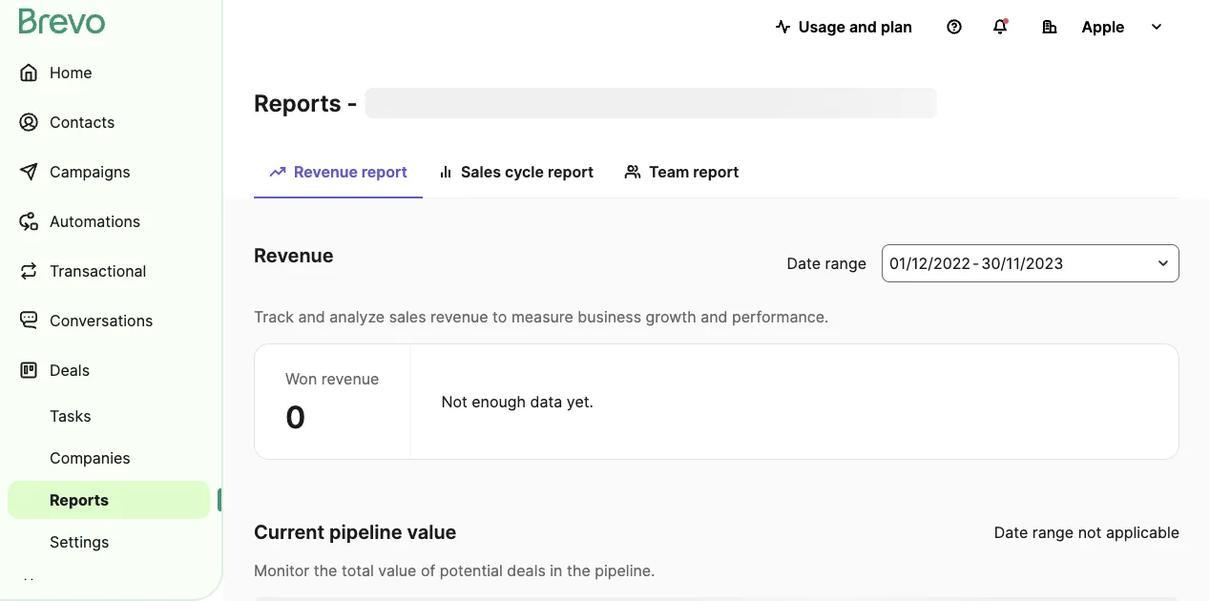 Task type: locate. For each thing, give the bounding box(es) containing it.
1 horizontal spatial range
[[1033, 523, 1074, 542]]

0 vertical spatial value
[[407, 521, 457, 544]]

0 horizontal spatial and
[[298, 307, 325, 326]]

report for revenue report
[[362, 162, 408, 181]]

1 horizontal spatial date
[[995, 523, 1029, 542]]

apple
[[1082, 17, 1125, 36]]

applicable
[[1106, 523, 1180, 542]]

1 horizontal spatial the
[[567, 561, 591, 580]]

0 vertical spatial reports
[[254, 89, 341, 117]]

and for track
[[298, 307, 325, 326]]

0 horizontal spatial the
[[314, 561, 337, 580]]

usage and plan
[[799, 17, 913, 36]]

- right 01/12/2022
[[973, 254, 980, 273]]

to
[[493, 307, 507, 326]]

reports up revenue report link on the left top of the page
[[254, 89, 341, 117]]

1 vertical spatial date
[[995, 523, 1029, 542]]

range
[[825, 254, 867, 273], [1033, 523, 1074, 542]]

0 vertical spatial revenue
[[431, 307, 488, 326]]

usage
[[799, 17, 846, 36]]

reports for reports
[[50, 491, 109, 509]]

value left of
[[378, 561, 417, 580]]

automations link
[[8, 199, 210, 244]]

1 horizontal spatial -
[[973, 254, 980, 273]]

1 vertical spatial revenue
[[254, 244, 334, 267]]

measure
[[512, 307, 574, 326]]

settings link
[[8, 523, 210, 561]]

date range
[[787, 254, 867, 273]]

date
[[787, 254, 821, 273], [995, 523, 1029, 542]]

growth
[[646, 307, 697, 326]]

0 horizontal spatial reports
[[50, 491, 109, 509]]

0 horizontal spatial range
[[825, 254, 867, 273]]

transactional link
[[8, 248, 210, 294]]

reports up settings
[[50, 491, 109, 509]]

and right growth
[[701, 307, 728, 326]]

revenue left the to
[[431, 307, 488, 326]]

revenue report link
[[254, 153, 423, 199]]

reports -
[[254, 89, 358, 117]]

- up revenue report
[[347, 89, 358, 117]]

1 vertical spatial revenue
[[322, 370, 379, 388]]

revenue
[[431, 307, 488, 326], [322, 370, 379, 388]]

revenue down reports -
[[294, 162, 358, 181]]

range left not
[[1033, 523, 1074, 542]]

1 vertical spatial value
[[378, 561, 417, 580]]

2 horizontal spatial and
[[850, 17, 877, 36]]

monitor the total value of potential deals in the  pipeline.
[[254, 561, 655, 580]]

campaigns
[[50, 162, 130, 181]]

plan
[[881, 17, 913, 36]]

and
[[850, 17, 877, 36], [298, 307, 325, 326], [701, 307, 728, 326]]

and right track
[[298, 307, 325, 326]]

1 vertical spatial -
[[973, 254, 980, 273]]

revenue
[[294, 162, 358, 181], [254, 244, 334, 267]]

date up performance.
[[787, 254, 821, 273]]

0 vertical spatial range
[[825, 254, 867, 273]]

the
[[314, 561, 337, 580], [567, 561, 591, 580]]

report
[[362, 162, 408, 181], [548, 162, 594, 181], [693, 162, 739, 181]]

performance.
[[732, 307, 829, 326]]

30/11/2023
[[982, 254, 1064, 273]]

team report link
[[609, 153, 755, 197]]

date left not
[[995, 523, 1029, 542]]

1 horizontal spatial report
[[548, 162, 594, 181]]

range left 01/12/2022
[[825, 254, 867, 273]]

won revenue
[[285, 370, 379, 388]]

contacts
[[50, 113, 115, 131]]

- for reports
[[347, 89, 358, 117]]

0 vertical spatial date
[[787, 254, 821, 273]]

current
[[254, 521, 325, 544]]

2 horizontal spatial report
[[693, 162, 739, 181]]

1 report from the left
[[362, 162, 408, 181]]

revenue up track
[[254, 244, 334, 267]]

0 horizontal spatial -
[[347, 89, 358, 117]]

value
[[407, 521, 457, 544], [378, 561, 417, 580]]

tab list containing revenue report
[[254, 153, 1180, 199]]

the left total at the left bottom of the page
[[314, 561, 337, 580]]

current pipeline value
[[254, 521, 457, 544]]

and for usage
[[850, 17, 877, 36]]

data
[[530, 392, 563, 411]]

yet.
[[567, 392, 594, 411]]

revenue for revenue report
[[294, 162, 358, 181]]

1 vertical spatial range
[[1033, 523, 1074, 542]]

the right 'in' in the left bottom of the page
[[567, 561, 591, 580]]

total
[[342, 561, 374, 580]]

of
[[421, 561, 436, 580]]

and left plan
[[850, 17, 877, 36]]

sales cycle report
[[461, 162, 594, 181]]

date for date range not applicable
[[995, 523, 1029, 542]]

usage and plan button
[[761, 8, 928, 46]]

1 horizontal spatial revenue
[[431, 307, 488, 326]]

tab list
[[254, 153, 1180, 199]]

revenue for revenue
[[254, 244, 334, 267]]

home
[[50, 63, 92, 82]]

apple button
[[1027, 8, 1180, 46]]

2 the from the left
[[567, 561, 591, 580]]

monitor
[[254, 561, 310, 580]]

value up of
[[407, 521, 457, 544]]

0 vertical spatial revenue
[[294, 162, 358, 181]]

1 vertical spatial reports
[[50, 491, 109, 509]]

revenue right won
[[322, 370, 379, 388]]

reports
[[254, 89, 341, 117], [50, 491, 109, 509]]

0 vertical spatial -
[[347, 89, 358, 117]]

0
[[285, 399, 306, 435]]

1 horizontal spatial reports
[[254, 89, 341, 117]]

date for date range
[[787, 254, 821, 273]]

0 horizontal spatial report
[[362, 162, 408, 181]]

2 report from the left
[[548, 162, 594, 181]]

-
[[347, 89, 358, 117], [973, 254, 980, 273]]

0 horizontal spatial date
[[787, 254, 821, 273]]

pipeline
[[329, 521, 403, 544]]

and inside button
[[850, 17, 877, 36]]

3 report from the left
[[693, 162, 739, 181]]

conversations link
[[8, 298, 210, 344]]



Task type: vqa. For each thing, say whether or not it's contained in the screenshot.
the right campaign
no



Task type: describe. For each thing, give the bounding box(es) containing it.
companies
[[50, 449, 131, 467]]

team
[[649, 162, 690, 181]]

potential
[[440, 561, 503, 580]]

tasks
[[50, 407, 91, 425]]

reports for reports -
[[254, 89, 341, 117]]

campaigns link
[[8, 149, 210, 195]]

sales
[[461, 162, 501, 181]]

pipeline.
[[595, 561, 655, 580]]

in
[[550, 561, 563, 580]]

01/12/2022 - 30/11/2023
[[890, 254, 1064, 273]]

won
[[285, 370, 317, 388]]

not
[[441, 392, 468, 411]]

deals link
[[8, 348, 210, 393]]

01/12/2022
[[890, 254, 971, 273]]

1 horizontal spatial and
[[701, 307, 728, 326]]

not enough data yet.
[[441, 392, 594, 411]]

enough
[[472, 392, 526, 411]]

deals
[[50, 361, 90, 380]]

- for 01/12/2022
[[973, 254, 980, 273]]

track
[[254, 307, 294, 326]]

analyze
[[330, 307, 385, 326]]

tasks link
[[8, 397, 210, 435]]

sales
[[389, 307, 426, 326]]

cycle
[[505, 162, 544, 181]]

0 horizontal spatial revenue
[[322, 370, 379, 388]]

business
[[578, 307, 642, 326]]

not
[[1079, 523, 1102, 542]]

track and analyze sales revenue to measure business growth and performance.
[[254, 307, 829, 326]]

settings
[[50, 533, 109, 551]]

automations
[[50, 212, 141, 231]]

sales cycle report link
[[423, 153, 609, 197]]

range for date range
[[825, 254, 867, 273]]

companies link
[[8, 439, 210, 477]]

report for team report
[[693, 162, 739, 181]]

meetings
[[50, 579, 116, 597]]

reports link
[[8, 481, 210, 519]]

home link
[[8, 50, 210, 95]]

team report
[[649, 162, 739, 181]]

transactional
[[50, 262, 146, 280]]

meetings link
[[8, 565, 210, 602]]

date range not applicable
[[995, 523, 1180, 542]]

contacts link
[[8, 99, 210, 145]]

deals
[[507, 561, 546, 580]]

conversations
[[50, 311, 153, 330]]

1 the from the left
[[314, 561, 337, 580]]

revenue report
[[294, 162, 408, 181]]

range for date range not applicable
[[1033, 523, 1074, 542]]



